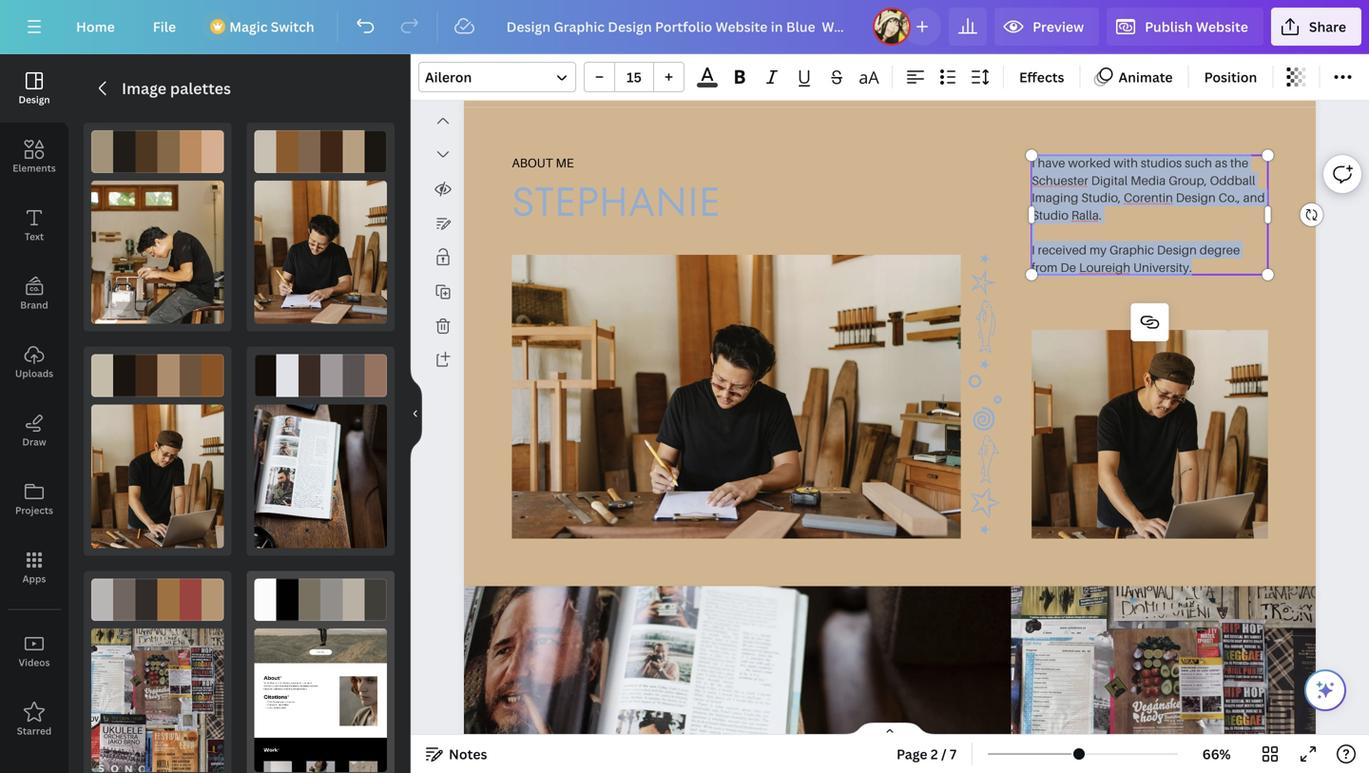 Task type: locate. For each thing, give the bounding box(es) containing it.
None text field
[[1032, 154, 1269, 276]]

⋆ up "˚"
[[957, 355, 1016, 373]]

position
[[1205, 68, 1258, 86]]

notes
[[449, 745, 488, 763]]

2 i from the top
[[1032, 242, 1036, 257]]

1 vertical spatial ⋆
[[957, 355, 1016, 373]]

𓆟
[[957, 298, 1016, 355]]

show pages image
[[845, 722, 936, 737]]

magic
[[229, 18, 268, 36]]

home
[[76, 18, 115, 36]]

⭒
[[957, 268, 1016, 298]]

group,
[[1169, 173, 1208, 187]]

from
[[1032, 260, 1058, 275]]

｡
[[957, 373, 1016, 394]]

– – number field
[[621, 68, 648, 86]]

hide image
[[410, 368, 422, 459]]

2 vertical spatial ⋆
[[957, 520, 1016, 539]]

about me
[[512, 155, 574, 170]]

have
[[1038, 155, 1066, 170]]

me
[[556, 155, 574, 170]]

⋆ left from
[[957, 249, 1016, 268]]

66%
[[1203, 745, 1231, 763]]

my
[[1090, 242, 1107, 257]]

brand
[[20, 299, 48, 312]]

i left have
[[1032, 155, 1036, 170]]

publish website button
[[1107, 8, 1264, 46]]

7
[[950, 745, 957, 763]]

i
[[1032, 155, 1036, 170], [1032, 242, 1036, 257]]

the
[[1231, 155, 1249, 170]]

graphic
[[1110, 242, 1155, 257]]

1 vertical spatial design
[[1177, 190, 1217, 205]]

0 vertical spatial design
[[18, 93, 50, 106]]

2 vertical spatial design
[[1158, 242, 1198, 257]]

received
[[1038, 242, 1087, 257]]

i inside i received my graphic design degree from de loureigh university.
[[1032, 242, 1036, 257]]

home link
[[61, 8, 130, 46]]

𓆜
[[957, 433, 1016, 485]]

stephanie
[[512, 173, 721, 230]]

uploads button
[[0, 328, 68, 397]]

⋆
[[957, 249, 1016, 268], [957, 355, 1016, 373], [957, 520, 1016, 539]]

image palettes
[[122, 78, 231, 98]]

preview
[[1033, 18, 1085, 36]]

animate
[[1119, 68, 1174, 86]]

0 vertical spatial i
[[1032, 155, 1036, 170]]

apps
[[22, 573, 46, 586]]

and
[[1244, 190, 1266, 205]]

file button
[[138, 8, 191, 46]]

magic switch button
[[199, 8, 330, 46]]

worked
[[1069, 155, 1112, 170]]

co.,
[[1219, 190, 1241, 205]]

66% button
[[1186, 739, 1248, 770]]

design down group, on the right top of the page
[[1177, 190, 1217, 205]]

1 vertical spatial i
[[1032, 242, 1036, 257]]

design inside i have worked with studios such as the schuester digital media group, oddball imaging studio, corentin design co., and studio ralla.
[[1177, 190, 1217, 205]]

focused ethnic craftsman working in creative carpenter studio image
[[254, 181, 387, 324]]

0 vertical spatial ⋆
[[957, 249, 1016, 268]]

design
[[18, 93, 50, 106], [1177, 190, 1217, 205], [1158, 242, 1198, 257]]

⋆ ⭒ 𓆟 ⋆ ｡ ˚ 𖦹 𓆜 ✩ ⋆
[[957, 249, 1016, 539]]

elements
[[13, 162, 56, 175]]

share button
[[1272, 8, 1362, 46]]

as
[[1216, 155, 1228, 170]]

i for schuester
[[1032, 155, 1036, 170]]

design up elements button
[[18, 93, 50, 106]]

⋆ down "𓆜"
[[957, 520, 1016, 539]]

group
[[584, 62, 685, 92]]

draw button
[[0, 397, 68, 465]]

i inside i have worked with studios such as the schuester digital media group, oddball imaging studio, corentin design co., and studio ralla.
[[1032, 155, 1036, 170]]

i have worked with studios such as the schuester digital media group, oddball imaging studio, corentin design co., and studio ralla.
[[1032, 155, 1266, 222]]

projects
[[15, 504, 53, 517]]

design up the university.
[[1158, 242, 1198, 257]]

#393636 image
[[698, 83, 718, 88]]

effects button
[[1012, 62, 1073, 92]]

design inside i received my graphic design degree from de loureigh university.
[[1158, 242, 1198, 257]]

1 i from the top
[[1032, 155, 1036, 170]]

none text field containing i have worked with studios such as the schuester digital media group, oddball imaging studio, corentin design co., and studio ralla.
[[1032, 154, 1269, 276]]

i up from
[[1032, 242, 1036, 257]]

1 ⋆ from the top
[[957, 249, 1016, 268]]

imaging
[[1032, 190, 1079, 205]]

starred
[[17, 725, 52, 738]]

notes button
[[419, 739, 495, 770]]

animate button
[[1089, 62, 1181, 92]]



Task type: describe. For each thing, give the bounding box(es) containing it.
about
[[512, 155, 553, 170]]

loureigh
[[1080, 260, 1131, 275]]

i received my graphic design degree from de loureigh university.
[[1032, 242, 1241, 275]]

studio
[[1032, 207, 1069, 222]]

projects button
[[0, 465, 68, 534]]

corentin
[[1125, 190, 1174, 205]]

position button
[[1197, 62, 1266, 92]]

starred button
[[0, 686, 68, 754]]

3 ⋆ from the top
[[957, 520, 1016, 539]]

design button
[[0, 54, 68, 123]]

switch
[[271, 18, 315, 36]]

de
[[1061, 260, 1077, 275]]

file
[[153, 18, 176, 36]]

with
[[1114, 155, 1139, 170]]

oddball
[[1211, 173, 1256, 187]]

brand button
[[0, 260, 68, 328]]

videos button
[[0, 617, 68, 686]]

degree
[[1200, 242, 1241, 257]]

website
[[1197, 18, 1249, 36]]

canva assistant image
[[1315, 679, 1338, 702]]

2 ⋆ from the top
[[957, 355, 1016, 373]]

draw
[[22, 436, 46, 449]]

studio,
[[1082, 190, 1122, 205]]

share
[[1310, 18, 1347, 36]]

university.
[[1134, 260, 1193, 275]]

i for loureigh
[[1032, 242, 1036, 257]]

page 2 / 7
[[897, 745, 957, 763]]

side panel tab list
[[0, 54, 68, 754]]

𖦹
[[957, 405, 1016, 433]]

main menu bar
[[0, 0, 1370, 54]]

pensive artisan using laptop in creative workshop studio image
[[91, 405, 224, 548]]

aileron button
[[419, 62, 576, 92]]

studios
[[1141, 155, 1183, 170]]

preview button
[[995, 8, 1100, 46]]

publish
[[1145, 18, 1194, 36]]

palettes
[[170, 78, 231, 98]]

media
[[1131, 173, 1167, 187]]

page
[[897, 745, 928, 763]]

concentrated ethnic artisan at sharpening machine image
[[91, 181, 224, 324]]

text
[[25, 230, 44, 243]]

such
[[1185, 155, 1213, 170]]

Design title text field
[[492, 8, 866, 46]]

uploads
[[15, 367, 53, 380]]

✩
[[957, 485, 1016, 520]]

magic switch
[[229, 18, 315, 36]]

image
[[122, 78, 167, 98]]

text button
[[0, 191, 68, 260]]

#393636 image
[[698, 83, 718, 88]]

ralla.
[[1072, 207, 1102, 222]]

apps button
[[0, 534, 68, 602]]

2
[[931, 745, 939, 763]]

videos
[[19, 656, 50, 669]]

effects
[[1020, 68, 1065, 86]]

schuester
[[1032, 173, 1089, 187]]

elements button
[[0, 123, 68, 191]]

digital
[[1092, 173, 1129, 187]]

design inside button
[[18, 93, 50, 106]]

publish website
[[1145, 18, 1249, 36]]

aileron
[[425, 68, 472, 86]]

page 2 / 7 button
[[889, 739, 965, 770]]

˚
[[957, 394, 1016, 405]]

/
[[942, 745, 947, 763]]



Task type: vqa. For each thing, say whether or not it's contained in the screenshot.
the Try Canva Pro
no



